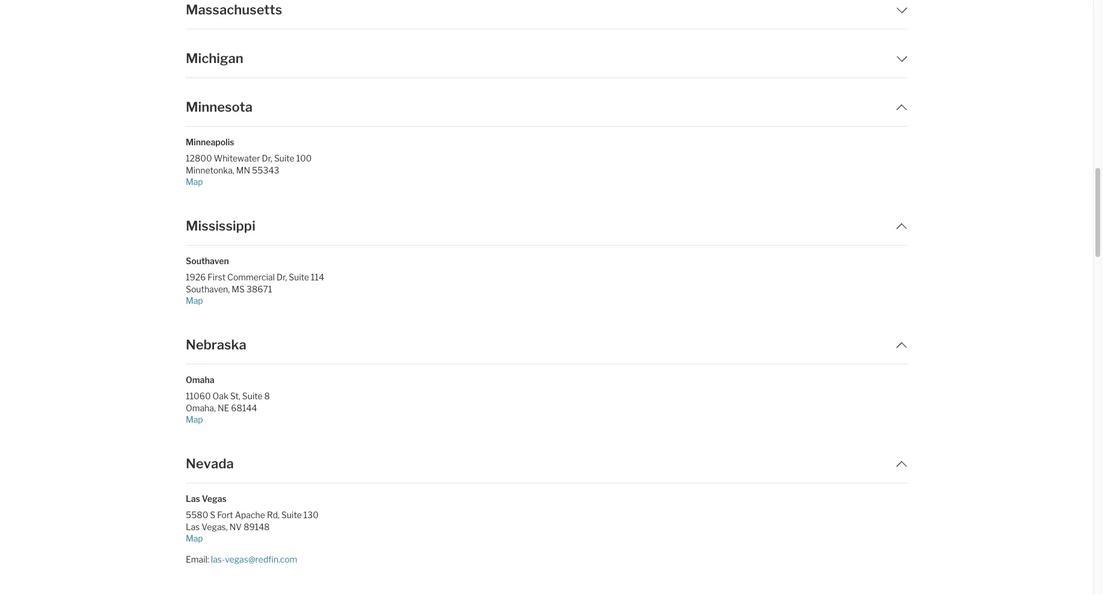 Task type: vqa. For each thing, say whether or not it's contained in the screenshot.
Condo
no



Task type: describe. For each thing, give the bounding box(es) containing it.
100
[[296, 153, 312, 164]]

email:
[[186, 555, 209, 565]]

suite inside 12800 whitewater dr, suite 100 minnetonka, mn 55343 map
[[274, 153, 294, 164]]

map inside '11060 oak st, suite 8 omaha, ne 68144 map'
[[186, 415, 203, 425]]

minneapolis
[[186, 137, 234, 147]]

map inside 12800 whitewater dr, suite 100 minnetonka, mn 55343 map
[[186, 177, 203, 187]]

whitewater
[[214, 153, 260, 164]]

ne
[[218, 403, 229, 413]]

vegas,
[[202, 522, 228, 532]]

minnetonka,
[[186, 165, 234, 175]]

rd,
[[267, 511, 280, 521]]

nebraska
[[186, 337, 246, 353]]

nv
[[230, 522, 242, 532]]

las-vegas@redfin.com link
[[211, 555, 297, 565]]

1926 first commercial dr, suite 114 southaven, ms 38671 map
[[186, 273, 324, 306]]

suite inside 1926 first commercial dr, suite 114 southaven, ms 38671 map
[[289, 273, 309, 283]]

1 las from the top
[[186, 494, 200, 504]]

nevada
[[186, 456, 234, 472]]

12800 whitewater dr, suite 100 minnetonka, mn 55343 map
[[186, 153, 312, 187]]

southaven
[[186, 256, 229, 266]]

8
[[264, 392, 270, 402]]

map inside 5580 s fort apache rd, suite 130 las vegas, nv 89148 map
[[186, 534, 203, 544]]

11060 oak st, suite 8 omaha, ne 68144 map
[[186, 392, 270, 425]]

5580
[[186, 511, 208, 521]]

las-
[[211, 555, 225, 565]]

suite inside '11060 oak st, suite 8 omaha, ne 68144 map'
[[242, 392, 263, 402]]

114
[[311, 273, 324, 283]]

michigan
[[186, 51, 243, 66]]

11060
[[186, 392, 211, 402]]



Task type: locate. For each thing, give the bounding box(es) containing it.
map link for nevada
[[186, 533, 352, 545]]

4 map link from the top
[[186, 533, 352, 545]]

map inside 1926 first commercial dr, suite 114 southaven, ms 38671 map
[[186, 296, 203, 306]]

omaha,
[[186, 403, 216, 413]]

map link down 38671
[[186, 295, 352, 307]]

apache
[[235, 511, 265, 521]]

southaven,
[[186, 284, 230, 294]]

130
[[304, 511, 319, 521]]

dr, right commercial at the left of page
[[277, 273, 287, 283]]

fort
[[217, 511, 233, 521]]

1 map link from the top
[[186, 176, 352, 188]]

las vegas
[[186, 494, 227, 504]]

2 map from the top
[[186, 296, 203, 306]]

0 horizontal spatial dr,
[[262, 153, 272, 164]]

2 las from the top
[[186, 522, 200, 532]]

dr, inside 12800 whitewater dr, suite 100 minnetonka, mn 55343 map
[[262, 153, 272, 164]]

map link
[[186, 176, 352, 188], [186, 295, 352, 307], [186, 414, 352, 426], [186, 533, 352, 545]]

0 vertical spatial las
[[186, 494, 200, 504]]

suite up 68144 on the bottom left of the page
[[242, 392, 263, 402]]

las
[[186, 494, 200, 504], [186, 522, 200, 532]]

st,
[[230, 392, 240, 402]]

68144
[[231, 403, 257, 413]]

12800
[[186, 153, 212, 164]]

vegas@redfin.com
[[225, 555, 297, 565]]

suite left 100 in the left of the page
[[274, 153, 294, 164]]

4 map from the top
[[186, 534, 203, 544]]

map down 'minnetonka,'
[[186, 177, 203, 187]]

2 map link from the top
[[186, 295, 352, 307]]

1 vertical spatial dr,
[[277, 273, 287, 283]]

map link for nebraska
[[186, 414, 352, 426]]

dr,
[[262, 153, 272, 164], [277, 273, 287, 283]]

mississippi
[[186, 218, 255, 234]]

las inside 5580 s fort apache rd, suite 130 las vegas, nv 89148 map
[[186, 522, 200, 532]]

map up email:
[[186, 534, 203, 544]]

1 horizontal spatial dr,
[[277, 273, 287, 283]]

vegas
[[202, 494, 227, 504]]

suite
[[274, 153, 294, 164], [289, 273, 309, 283], [242, 392, 263, 402], [281, 511, 302, 521]]

las down '5580'
[[186, 522, 200, 532]]

suite left 114
[[289, 273, 309, 283]]

first
[[208, 273, 226, 283]]

map link down 55343
[[186, 176, 352, 188]]

mn
[[236, 165, 250, 175]]

minnesota
[[186, 99, 253, 115]]

omaha
[[186, 375, 214, 385]]

suite right rd,
[[281, 511, 302, 521]]

suite inside 5580 s fort apache rd, suite 130 las vegas, nv 89148 map
[[281, 511, 302, 521]]

1926
[[186, 273, 206, 283]]

commercial
[[227, 273, 275, 283]]

1 map from the top
[[186, 177, 203, 187]]

las up '5580'
[[186, 494, 200, 504]]

0 vertical spatial dr,
[[262, 153, 272, 164]]

map link for mississippi
[[186, 295, 352, 307]]

massachusetts
[[186, 2, 282, 17]]

map link for minnesota
[[186, 176, 352, 188]]

3 map from the top
[[186, 415, 203, 425]]

map link down the 89148
[[186, 533, 352, 545]]

oak
[[213, 392, 228, 402]]

55343
[[252, 165, 279, 175]]

map link down 8 at the left bottom of the page
[[186, 414, 352, 426]]

s
[[210, 511, 215, 521]]

5580 s fort apache rd, suite 130 las vegas, nv 89148 map
[[186, 511, 319, 544]]

map down southaven,
[[186, 296, 203, 306]]

map down omaha,
[[186, 415, 203, 425]]

3 map link from the top
[[186, 414, 352, 426]]

38671
[[246, 284, 272, 294]]

ms
[[232, 284, 245, 294]]

89148
[[244, 522, 270, 532]]

1 vertical spatial las
[[186, 522, 200, 532]]

dr, inside 1926 first commercial dr, suite 114 southaven, ms 38671 map
[[277, 273, 287, 283]]

dr, up 55343
[[262, 153, 272, 164]]

map
[[186, 177, 203, 187], [186, 296, 203, 306], [186, 415, 203, 425], [186, 534, 203, 544]]

email: las-vegas@redfin.com
[[186, 555, 297, 565]]



